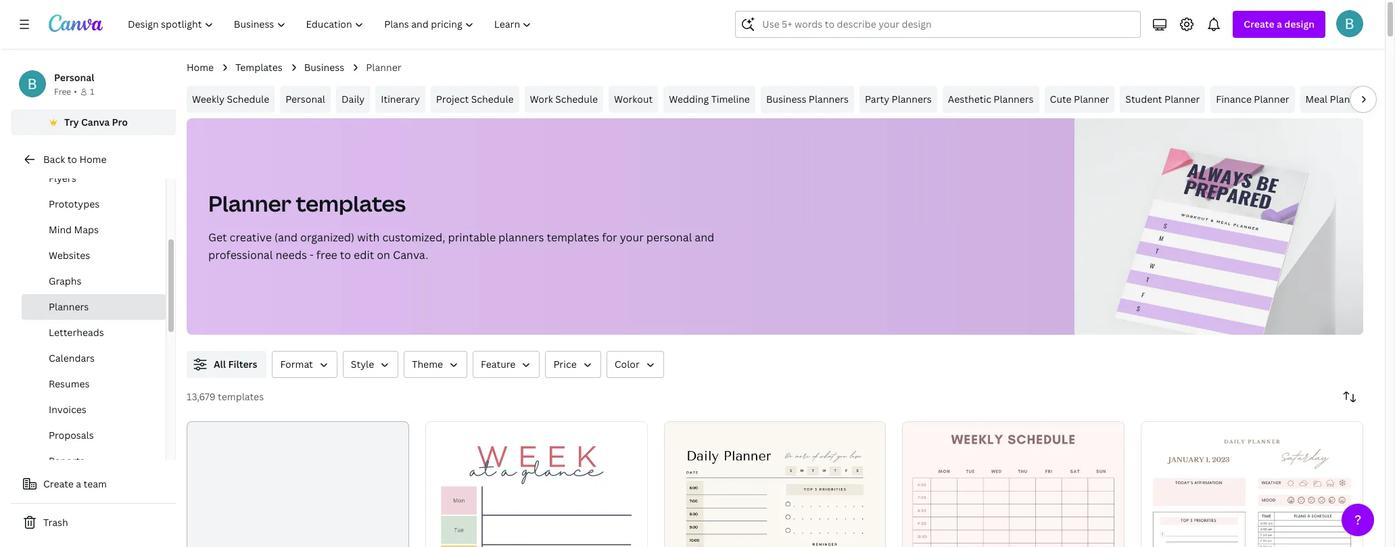 Task type: locate. For each thing, give the bounding box(es) containing it.
personal
[[54, 71, 94, 84], [286, 93, 325, 106]]

1 horizontal spatial home
[[187, 61, 214, 74]]

feature
[[481, 358, 516, 371]]

1 horizontal spatial personal
[[286, 93, 325, 106]]

•
[[74, 86, 77, 97]]

1 vertical spatial home
[[79, 153, 107, 166]]

canva
[[81, 116, 110, 129]]

feature button
[[473, 351, 540, 378]]

create a team
[[43, 478, 107, 491]]

trash
[[43, 516, 68, 529]]

home down try canva pro button
[[79, 153, 107, 166]]

create down the reports
[[43, 478, 74, 491]]

wedding timeline
[[669, 93, 750, 106]]

templates up with
[[296, 189, 406, 218]]

a inside dropdown button
[[1277, 18, 1283, 30]]

weekly schedule
[[192, 93, 269, 106]]

meal planner
[[1306, 93, 1366, 106]]

aesthetic planners
[[948, 93, 1034, 106]]

price button
[[546, 351, 601, 378]]

websites
[[49, 249, 90, 262]]

planner inside 'link'
[[1255, 93, 1290, 106]]

personal down business 'link'
[[286, 93, 325, 106]]

meal planner link
[[1301, 86, 1371, 113]]

0 vertical spatial to
[[67, 153, 77, 166]]

planners right aesthetic
[[994, 93, 1034, 106]]

1
[[90, 86, 94, 97]]

2 vertical spatial templates
[[218, 390, 264, 403]]

planners right "party" at the right of page
[[892, 93, 932, 106]]

work schedule
[[530, 93, 598, 106]]

1 vertical spatial a
[[76, 478, 81, 491]]

to
[[67, 153, 77, 166], [340, 248, 351, 263]]

planners for aesthetic planners
[[994, 93, 1034, 106]]

schedule right work
[[556, 93, 598, 106]]

business
[[304, 61, 345, 74], [766, 93, 807, 106]]

planners down graphs
[[49, 300, 89, 313]]

personal link
[[280, 86, 331, 113]]

1 horizontal spatial a
[[1277, 18, 1283, 30]]

templates for 13,679 templates
[[218, 390, 264, 403]]

planner for meal planner
[[1331, 93, 1366, 106]]

2 horizontal spatial schedule
[[556, 93, 598, 106]]

templates down filters
[[218, 390, 264, 403]]

planner right finance
[[1255, 93, 1290, 106]]

business inside business planners link
[[766, 93, 807, 106]]

create a blank planner element
[[187, 422, 409, 547]]

itinerary
[[381, 93, 420, 106]]

minimal weekly schedule planner image
[[903, 422, 1125, 547]]

1 vertical spatial templates
[[547, 230, 600, 245]]

to left edit
[[340, 248, 351, 263]]

templates link
[[236, 60, 283, 75]]

try canva pro
[[64, 116, 128, 129]]

templates left for
[[547, 230, 600, 245]]

1 vertical spatial business
[[766, 93, 807, 106]]

1 vertical spatial create
[[43, 478, 74, 491]]

0 vertical spatial business
[[304, 61, 345, 74]]

None search field
[[736, 11, 1142, 38]]

weekly
[[192, 93, 225, 106]]

planners
[[809, 93, 849, 106], [892, 93, 932, 106], [994, 93, 1034, 106], [49, 300, 89, 313]]

0 horizontal spatial personal
[[54, 71, 94, 84]]

cute planner link
[[1045, 86, 1115, 113]]

all
[[214, 358, 226, 371]]

all filters
[[214, 358, 257, 371]]

format button
[[272, 351, 338, 378]]

trash link
[[11, 509, 176, 537]]

planner templates image
[[1075, 118, 1364, 335], [1115, 148, 1309, 348]]

reports link
[[22, 449, 166, 474]]

cute
[[1050, 93, 1072, 106]]

organized)
[[300, 230, 355, 245]]

create inside dropdown button
[[1244, 18, 1275, 30]]

Search search field
[[763, 12, 1133, 37]]

calendars
[[49, 352, 95, 365]]

1 vertical spatial to
[[340, 248, 351, 263]]

schedule
[[227, 93, 269, 106], [471, 93, 514, 106], [556, 93, 598, 106]]

0 horizontal spatial home
[[79, 153, 107, 166]]

daily link
[[336, 86, 370, 113]]

business up personal link
[[304, 61, 345, 74]]

planner up itinerary
[[366, 61, 402, 74]]

maps
[[74, 223, 99, 236]]

1 vertical spatial personal
[[286, 93, 325, 106]]

color button
[[607, 351, 664, 378]]

0 vertical spatial templates
[[296, 189, 406, 218]]

1 horizontal spatial templates
[[296, 189, 406, 218]]

aesthetic planners link
[[943, 86, 1040, 113]]

flyers
[[49, 172, 76, 185]]

project schedule
[[436, 93, 514, 106]]

planner templates
[[208, 189, 406, 218]]

theme button
[[404, 351, 468, 378]]

for
[[602, 230, 618, 245]]

style
[[351, 358, 374, 371]]

business planners
[[766, 93, 849, 106]]

create
[[1244, 18, 1275, 30], [43, 478, 74, 491]]

back to home
[[43, 153, 107, 166]]

planners for party planners
[[892, 93, 932, 106]]

brad klo image
[[1337, 10, 1364, 37]]

format
[[280, 358, 313, 371]]

1 horizontal spatial create
[[1244, 18, 1275, 30]]

printable
[[448, 230, 496, 245]]

websites link
[[22, 243, 166, 269]]

a
[[1277, 18, 1283, 30], [76, 478, 81, 491]]

create for create a team
[[43, 478, 74, 491]]

planners left "party" at the right of page
[[809, 93, 849, 106]]

1 horizontal spatial to
[[340, 248, 351, 263]]

schedule down templates link
[[227, 93, 269, 106]]

home up weekly
[[187, 61, 214, 74]]

planner right student
[[1165, 93, 1200, 106]]

1 schedule from the left
[[227, 93, 269, 106]]

to right the back
[[67, 153, 77, 166]]

0 vertical spatial home
[[187, 61, 214, 74]]

(and
[[275, 230, 298, 245]]

schedule right project at the left top of page
[[471, 93, 514, 106]]

workout
[[614, 93, 653, 106]]

prototypes
[[49, 198, 100, 210]]

business for business
[[304, 61, 345, 74]]

timeline
[[712, 93, 750, 106]]

home
[[187, 61, 214, 74], [79, 153, 107, 166]]

0 horizontal spatial a
[[76, 478, 81, 491]]

to inside get creative (and organized) with customized, printable planners templates for your personal and professional needs - free to edit on canva.
[[340, 248, 351, 263]]

2 horizontal spatial templates
[[547, 230, 600, 245]]

planner for cute planner
[[1074, 93, 1110, 106]]

1 horizontal spatial schedule
[[471, 93, 514, 106]]

business right timeline
[[766, 93, 807, 106]]

create inside 'button'
[[43, 478, 74, 491]]

templates inside get creative (and organized) with customized, printable planners templates for your personal and professional needs - free to edit on canva.
[[547, 230, 600, 245]]

business for business planners
[[766, 93, 807, 106]]

a left team
[[76, 478, 81, 491]]

3 schedule from the left
[[556, 93, 598, 106]]

13,679 templates
[[187, 390, 264, 403]]

business planners link
[[761, 86, 855, 113]]

free
[[317, 248, 337, 263]]

planner up creative
[[208, 189, 292, 218]]

0 horizontal spatial create
[[43, 478, 74, 491]]

0 vertical spatial create
[[1244, 18, 1275, 30]]

letterheads link
[[22, 320, 166, 346]]

personal up •
[[54, 71, 94, 84]]

1 horizontal spatial business
[[766, 93, 807, 106]]

0 horizontal spatial business
[[304, 61, 345, 74]]

design
[[1285, 18, 1315, 30]]

create left design
[[1244, 18, 1275, 30]]

a inside 'button'
[[76, 478, 81, 491]]

templates
[[296, 189, 406, 218], [547, 230, 600, 245], [218, 390, 264, 403]]

2 schedule from the left
[[471, 93, 514, 106]]

back
[[43, 153, 65, 166]]

0 horizontal spatial schedule
[[227, 93, 269, 106]]

0 vertical spatial a
[[1277, 18, 1283, 30]]

student planner link
[[1121, 86, 1206, 113]]

a left design
[[1277, 18, 1283, 30]]

0 horizontal spatial templates
[[218, 390, 264, 403]]

planner right cute
[[1074, 93, 1110, 106]]

planner right meal
[[1331, 93, 1366, 106]]

invoices link
[[22, 397, 166, 423]]



Task type: describe. For each thing, give the bounding box(es) containing it.
style button
[[343, 351, 399, 378]]

student
[[1126, 93, 1163, 106]]

pink minimalist dated personal daily planner image
[[1142, 422, 1364, 547]]

wedding timeline link
[[664, 86, 756, 113]]

reports
[[49, 455, 85, 468]]

planner for finance planner
[[1255, 93, 1290, 106]]

finance
[[1217, 93, 1252, 106]]

0 vertical spatial personal
[[54, 71, 94, 84]]

creative
[[230, 230, 272, 245]]

with
[[357, 230, 380, 245]]

a for design
[[1277, 18, 1283, 30]]

planner for student planner
[[1165, 93, 1200, 106]]

project schedule link
[[431, 86, 519, 113]]

canva.
[[393, 248, 429, 263]]

prototypes link
[[22, 191, 166, 217]]

beige minimalist daily planner image
[[664, 422, 887, 547]]

meal
[[1306, 93, 1328, 106]]

graphs
[[49, 275, 82, 288]]

workout link
[[609, 86, 658, 113]]

party planners
[[865, 93, 932, 106]]

itinerary link
[[376, 86, 425, 113]]

edit
[[354, 248, 374, 263]]

needs
[[276, 248, 307, 263]]

schedule for weekly schedule
[[227, 93, 269, 106]]

work
[[530, 93, 553, 106]]

weekly schedule link
[[187, 86, 275, 113]]

letterheads
[[49, 326, 104, 339]]

create a design
[[1244, 18, 1315, 30]]

Sort by button
[[1337, 384, 1364, 411]]

price
[[554, 358, 577, 371]]

invoices
[[49, 403, 86, 416]]

templates for planner templates
[[296, 189, 406, 218]]

free •
[[54, 86, 77, 97]]

schedule for project schedule
[[471, 93, 514, 106]]

free
[[54, 86, 71, 97]]

home link
[[187, 60, 214, 75]]

and
[[695, 230, 715, 245]]

schedule for work schedule
[[556, 93, 598, 106]]

your
[[620, 230, 644, 245]]

cute planner
[[1050, 93, 1110, 106]]

mind maps link
[[22, 217, 166, 243]]

customized,
[[383, 230, 446, 245]]

student planner
[[1126, 93, 1200, 106]]

all filters button
[[187, 351, 267, 378]]

get creative (and organized) with customized, printable planners templates for your personal and professional needs - free to edit on canva.
[[208, 230, 715, 263]]

top level navigation element
[[119, 11, 544, 38]]

business link
[[304, 60, 345, 75]]

proposals
[[49, 429, 94, 442]]

graphs link
[[22, 269, 166, 294]]

daily
[[342, 93, 365, 106]]

party
[[865, 93, 890, 106]]

wedding
[[669, 93, 709, 106]]

color
[[615, 358, 640, 371]]

templates
[[236, 61, 283, 74]]

try canva pro button
[[11, 110, 176, 135]]

aesthetic
[[948, 93, 992, 106]]

create for create a design
[[1244, 18, 1275, 30]]

personal
[[647, 230, 692, 245]]

mind
[[49, 223, 72, 236]]

back to home link
[[11, 146, 176, 173]]

try
[[64, 116, 79, 129]]

theme
[[412, 358, 443, 371]]

finance planner
[[1217, 93, 1290, 106]]

colorful weekly planner image
[[425, 422, 648, 547]]

resumes
[[49, 378, 90, 390]]

proposals link
[[22, 423, 166, 449]]

party planners link
[[860, 86, 938, 113]]

flyers link
[[22, 166, 166, 191]]

pro
[[112, 116, 128, 129]]

0 horizontal spatial to
[[67, 153, 77, 166]]

team
[[84, 478, 107, 491]]

on
[[377, 248, 390, 263]]

resumes link
[[22, 371, 166, 397]]

get
[[208, 230, 227, 245]]

calendars link
[[22, 346, 166, 371]]

finance planner link
[[1211, 86, 1295, 113]]

13,679
[[187, 390, 216, 403]]

a for team
[[76, 478, 81, 491]]

planners
[[499, 230, 544, 245]]

planners for business planners
[[809, 93, 849, 106]]

work schedule link
[[525, 86, 604, 113]]



Task type: vqa. For each thing, say whether or not it's contained in the screenshot.
a within the "dropdown button"
yes



